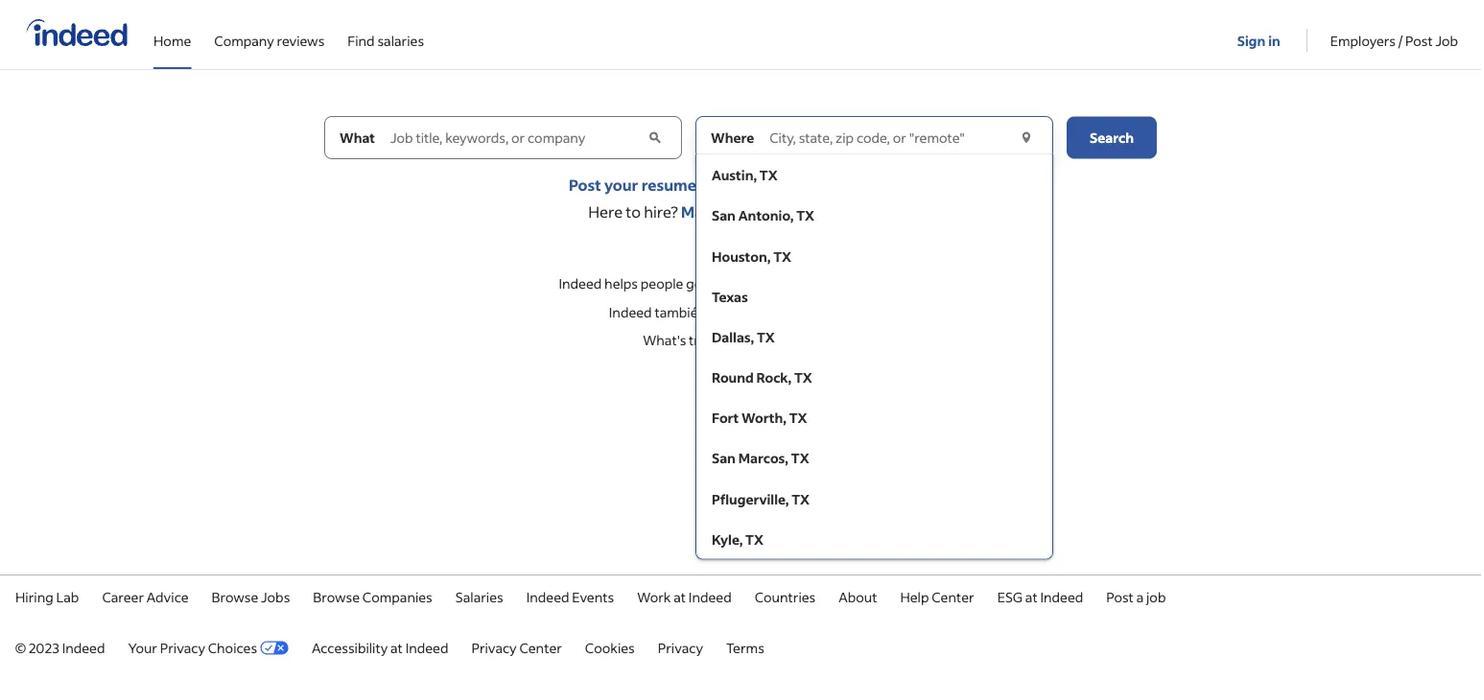 Task type: vqa. For each thing, say whether or not it's contained in the screenshot.
Browse related to Browse Companies
yes



Task type: locate. For each thing, give the bounding box(es) containing it.
post up here
[[569, 175, 601, 194]]

hire?
[[644, 202, 678, 222]]

tx right worth,
[[789, 409, 808, 427]]

match with candidates today link
[[681, 202, 893, 222]]

browse up accessibility
[[313, 588, 360, 606]]

privacy right your
[[160, 639, 205, 656]]

está
[[709, 304, 735, 321]]

0 horizontal spatial clear element
[[645, 128, 666, 147]]

takes
[[756, 175, 794, 194]]

indeed events link
[[527, 588, 614, 606]]

clear element
[[645, 128, 666, 147], [1017, 128, 1036, 147]]

1 vertical spatial san
[[712, 450, 736, 467]]

privacy down salaries on the bottom of page
[[472, 639, 517, 656]]

main content
[[0, 116, 1482, 560]]

what's trending on indeed button
[[641, 328, 841, 351]]

candidates
[[767, 202, 847, 222]]

san for san marcos, tx
[[712, 450, 736, 467]]

0 vertical spatial a
[[797, 175, 805, 194]]

round
[[712, 369, 754, 386]]

salaries
[[456, 588, 504, 606]]

1 horizontal spatial privacy
[[472, 639, 517, 656]]

get
[[686, 275, 707, 292]]

fort worth, tx
[[712, 409, 808, 427]]

1 vertical spatial center
[[520, 639, 562, 656]]

employers / post job
[[1331, 32, 1459, 49]]

tx right 'only'
[[760, 167, 778, 184]]

indeed left the events
[[527, 588, 570, 606]]

career
[[102, 588, 144, 606]]

about
[[839, 588, 877, 606]]

2 horizontal spatial at
[[1026, 588, 1038, 606]]

reviews
[[277, 32, 325, 49]]

0 horizontal spatial at
[[391, 639, 403, 656]]

what's trending on indeed
[[643, 332, 808, 349]]

indeed down disponible
[[765, 332, 808, 349]]

0 vertical spatial post
[[1406, 32, 1433, 49]]

helps
[[605, 275, 638, 292]]

indeed events
[[527, 588, 614, 606]]

match
[[681, 202, 727, 222]]

esg
[[998, 588, 1023, 606]]

over 16 million stories shared link
[[742, 275, 923, 293]]

1 horizontal spatial clear element
[[1017, 128, 1036, 147]]

0 horizontal spatial browse
[[212, 588, 258, 606]]

pflugerville, tx
[[712, 490, 810, 508]]

at right work
[[674, 588, 686, 606]]

stories
[[835, 275, 877, 292]]

it
[[710, 175, 719, 194]]

post a job link
[[1107, 588, 1166, 606]]

company reviews link
[[214, 0, 325, 65]]

2 horizontal spatial post
[[1406, 32, 1433, 49]]

privacy center link
[[472, 639, 562, 656]]

san down it
[[712, 207, 736, 224]]

post
[[1406, 32, 1433, 49], [569, 175, 601, 194], [1107, 588, 1134, 606]]

indeed inside dropdown button
[[765, 332, 808, 349]]

0 vertical spatial center
[[932, 588, 975, 606]]

post for post your resume
[[569, 175, 601, 194]]

houston, tx
[[712, 248, 792, 265]]

tx
[[760, 167, 778, 184], [797, 207, 815, 224], [774, 248, 792, 265], [757, 329, 775, 346], [795, 369, 813, 386], [789, 409, 808, 427], [792, 450, 810, 467], [792, 490, 810, 508], [746, 531, 764, 548]]

post inside main content
[[569, 175, 601, 194]]

kyle, tx
[[712, 531, 764, 548]]

a left job
[[1137, 588, 1144, 606]]

tx down it only takes a few seconds
[[797, 207, 815, 224]]

main content containing post your resume
[[0, 116, 1482, 560]]

2 clear element from the left
[[1017, 128, 1036, 147]]

section
[[0, 265, 1482, 331]]

1 vertical spatial a
[[1137, 588, 1144, 606]]

©
[[15, 639, 26, 656]]

Where field
[[766, 117, 1015, 159]]

sign in
[[1238, 32, 1281, 49]]

2 vertical spatial post
[[1107, 588, 1134, 606]]

indeed helps people get jobs: over 16 million stories shared
[[559, 275, 923, 292]]

privacy for privacy link
[[658, 639, 703, 656]]

1 vertical spatial post
[[569, 175, 601, 194]]

3 privacy from the left
[[658, 639, 703, 656]]

center
[[932, 588, 975, 606], [520, 639, 562, 656]]

tx right 'rock,'
[[795, 369, 813, 386]]

0 horizontal spatial center
[[520, 639, 562, 656]]

0 horizontal spatial privacy
[[160, 639, 205, 656]]

it only takes a few seconds
[[710, 175, 897, 194]]

privacy link
[[658, 639, 703, 656]]

hiring
[[15, 588, 53, 606]]

here
[[589, 202, 623, 222]]

1 horizontal spatial center
[[932, 588, 975, 606]]

san left marcos, at the bottom
[[712, 450, 736, 467]]

none search field containing what
[[324, 116, 1157, 560]]

2 san from the top
[[712, 450, 736, 467]]

center right help
[[932, 588, 975, 606]]

seconds
[[838, 175, 897, 194]]

indeed down helps
[[609, 304, 652, 321]]

a left the few in the top right of the page
[[797, 175, 805, 194]]

1 horizontal spatial post
[[1107, 588, 1134, 606]]

1 browse from the left
[[212, 588, 258, 606]]

indeed right esg
[[1041, 588, 1084, 606]]

career advice link
[[102, 588, 189, 606]]

at right esg
[[1026, 588, 1038, 606]]

0 horizontal spatial a
[[797, 175, 805, 194]]

browse left jobs
[[212, 588, 258, 606]]

1 horizontal spatial at
[[674, 588, 686, 606]]

clear element for what
[[645, 128, 666, 147]]

antonio,
[[739, 207, 794, 224]]

hiring lab link
[[15, 588, 79, 606]]

job
[[1147, 588, 1166, 606]]

work at indeed
[[637, 588, 732, 606]]

2 privacy from the left
[[472, 639, 517, 656]]

events
[[572, 588, 614, 606]]

1 clear element from the left
[[645, 128, 666, 147]]

indeed right work
[[689, 588, 732, 606]]

at
[[674, 588, 686, 606], [1026, 588, 1038, 606], [391, 639, 403, 656]]

post your resume link
[[569, 175, 697, 194]]

your
[[605, 175, 639, 194]]

find salaries link
[[348, 0, 424, 65]]

2 browse from the left
[[313, 588, 360, 606]]

at right accessibility
[[391, 639, 403, 656]]

accessibility at indeed
[[312, 639, 449, 656]]

help center link
[[901, 588, 975, 606]]

1 horizontal spatial browse
[[313, 588, 360, 606]]

post right /
[[1406, 32, 1433, 49]]

center down indeed events 'link'
[[520, 639, 562, 656]]

2 horizontal spatial privacy
[[658, 639, 703, 656]]

0 vertical spatial san
[[712, 207, 736, 224]]

indeed
[[559, 275, 602, 292], [609, 304, 652, 321], [765, 332, 808, 349], [527, 588, 570, 606], [689, 588, 732, 606], [1041, 588, 1084, 606], [62, 639, 105, 656], [406, 639, 449, 656]]

post your resume
[[569, 175, 697, 194]]

round rock, tx
[[712, 369, 813, 386]]

indeed right 2023
[[62, 639, 105, 656]]

browse
[[212, 588, 258, 606], [313, 588, 360, 606]]

None search field
[[324, 116, 1157, 560]]

trending
[[689, 332, 743, 349]]

kyle,
[[712, 531, 743, 548]]

indeed left helps
[[559, 275, 602, 292]]

clear element left search button
[[1017, 128, 1036, 147]]

1 san from the top
[[712, 207, 736, 224]]

tx right marcos, at the bottom
[[792, 450, 810, 467]]

0 horizontal spatial post
[[569, 175, 601, 194]]

san marcos, tx
[[712, 450, 810, 467]]

clear element up resume
[[645, 128, 666, 147]]

post left job
[[1107, 588, 1134, 606]]

privacy center
[[472, 639, 562, 656]]

rock,
[[757, 369, 792, 386]]

a inside main content
[[797, 175, 805, 194]]

privacy down the work at indeed link
[[658, 639, 703, 656]]

choices
[[208, 639, 257, 656]]



Task type: describe. For each thing, give the bounding box(es) containing it.
search button
[[1067, 117, 1157, 159]]

tx up 16 at top right
[[774, 248, 792, 265]]

to
[[626, 202, 641, 222]]

clear image
[[645, 128, 666, 147]]

terms
[[726, 639, 765, 656]]

esg at indeed link
[[998, 588, 1084, 606]]

austin,
[[712, 167, 757, 184]]

job
[[1436, 32, 1459, 49]]

about link
[[839, 588, 877, 606]]

company
[[214, 32, 274, 49]]

esg at indeed
[[998, 588, 1084, 606]]

jobs
[[261, 588, 290, 606]]

suggestions list box
[[696, 155, 1054, 560]]

accessibility at indeed link
[[312, 639, 449, 656]]

browse jobs
[[212, 588, 290, 606]]

countries
[[755, 588, 816, 606]]

tx down disponible
[[757, 329, 775, 346]]

indeed también está disponible en
[[609, 304, 824, 321]]

post inside employers / post job link
[[1406, 32, 1433, 49]]

browse for browse companies
[[313, 588, 360, 606]]

post a job
[[1107, 588, 1166, 606]]

austin, tx
[[712, 167, 778, 184]]

disponible
[[738, 304, 802, 321]]

where
[[711, 129, 755, 146]]

indeed down companies
[[406, 639, 449, 656]]

your
[[128, 639, 157, 656]]

jobs:
[[710, 275, 739, 292]]

© 2023 indeed
[[15, 639, 105, 656]]

center for privacy center
[[520, 639, 562, 656]]

post for post a job
[[1107, 588, 1134, 606]]

terms link
[[726, 639, 765, 656]]

pflugerville,
[[712, 490, 789, 508]]

dallas,
[[712, 329, 754, 346]]

salaries link
[[456, 588, 504, 606]]

hiring lab
[[15, 588, 79, 606]]

career advice
[[102, 588, 189, 606]]

clear image
[[1017, 128, 1036, 147]]

2023
[[29, 639, 59, 656]]

search
[[1090, 129, 1134, 146]]

en
[[805, 304, 821, 321]]

accessibility
[[312, 639, 388, 656]]

browse companies link
[[313, 588, 433, 606]]

in
[[1269, 32, 1281, 49]]

what's
[[643, 332, 686, 349]]

/
[[1399, 32, 1403, 49]]

clear element for where
[[1017, 128, 1036, 147]]

texas
[[712, 288, 748, 305]]

people
[[641, 275, 684, 292]]

at for work
[[674, 588, 686, 606]]

million
[[791, 275, 833, 292]]

employers
[[1331, 32, 1396, 49]]

san antonio, tx
[[712, 207, 815, 224]]

houston,
[[712, 248, 771, 265]]

few
[[808, 175, 835, 194]]

shared
[[880, 275, 923, 292]]

at for esg
[[1026, 588, 1038, 606]]

sign
[[1238, 32, 1266, 49]]

company reviews
[[214, 32, 325, 49]]

cookies link
[[585, 639, 635, 656]]

browse companies
[[313, 588, 433, 606]]

companies
[[363, 588, 433, 606]]

section containing indeed helps people get jobs:
[[0, 265, 1482, 331]]

privacy for privacy center
[[472, 639, 517, 656]]

at for accessibility
[[391, 639, 403, 656]]

tx right kyle,
[[746, 531, 764, 548]]

1 horizontal spatial a
[[1137, 588, 1144, 606]]

16
[[775, 275, 789, 292]]

what
[[340, 129, 375, 146]]

también
[[655, 304, 706, 321]]

resume
[[642, 175, 697, 194]]

advice
[[147, 588, 189, 606]]

employers / post job link
[[1331, 0, 1459, 65]]

browse jobs link
[[212, 588, 290, 606]]

your privacy choices link
[[128, 639, 289, 656]]

find
[[348, 32, 375, 49]]

tx right pflugerville,
[[792, 490, 810, 508]]

over
[[742, 275, 772, 292]]

marcos,
[[739, 450, 789, 467]]

center for help center
[[932, 588, 975, 606]]

What field
[[387, 117, 644, 159]]

match with candidates today
[[681, 202, 893, 222]]

help
[[901, 588, 929, 606]]

dallas, tx
[[712, 329, 775, 346]]

work at indeed link
[[637, 588, 732, 606]]

sign in link
[[1238, 1, 1284, 66]]

san for san antonio, tx
[[712, 207, 736, 224]]

today
[[850, 202, 893, 222]]

your privacy choices
[[128, 639, 257, 656]]

help center
[[901, 588, 975, 606]]

1 privacy from the left
[[160, 639, 205, 656]]

browse for browse jobs
[[212, 588, 258, 606]]

only
[[722, 175, 753, 194]]

lab
[[56, 588, 79, 606]]

fort
[[712, 409, 739, 427]]

home
[[154, 32, 191, 49]]

here to hire?
[[589, 202, 678, 222]]



